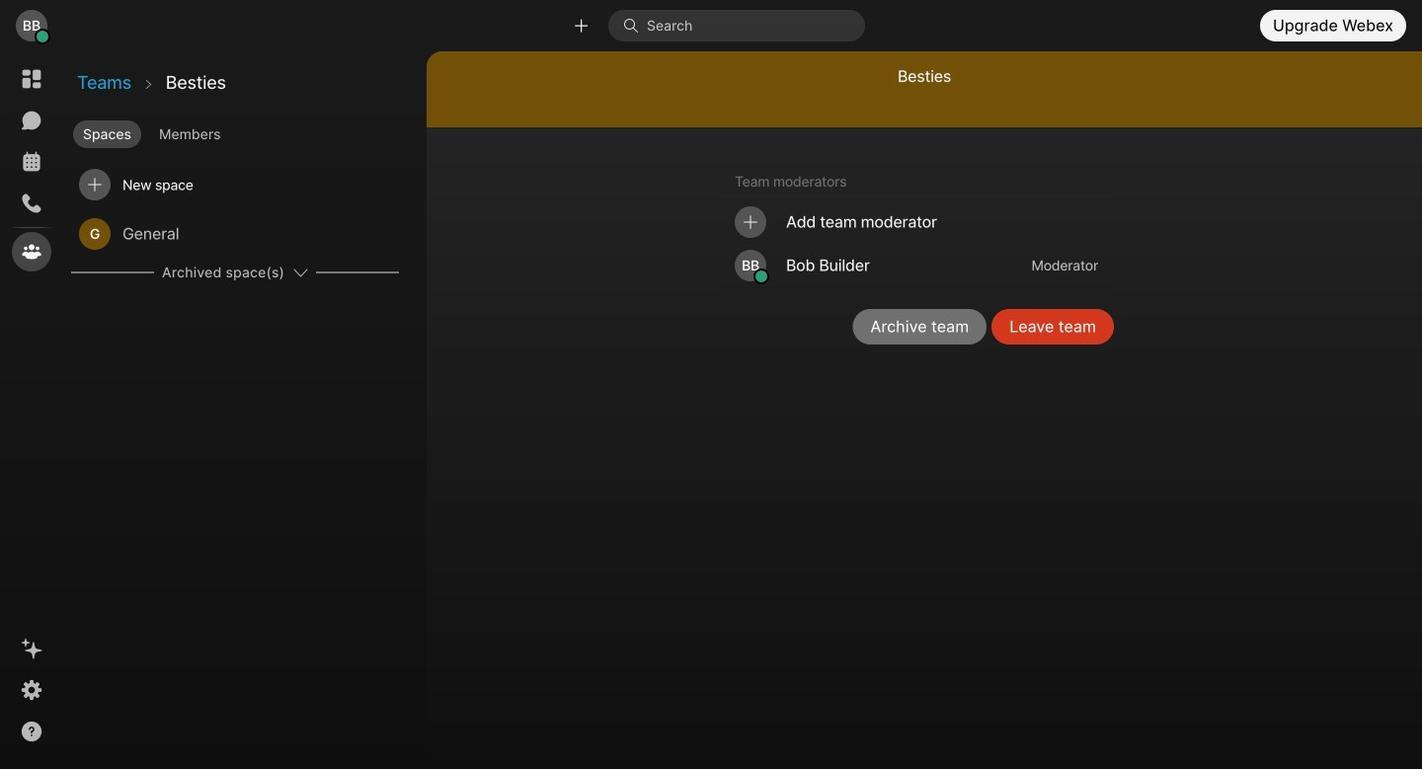 Task type: describe. For each thing, give the bounding box(es) containing it.
add team moderator list item
[[719, 200, 1114, 244]]



Task type: locate. For each thing, give the bounding box(es) containing it.
navigation
[[0, 51, 63, 769]]

list item
[[71, 160, 399, 209]]

team moderators list
[[719, 200, 1114, 288]]

bob builder list item
[[719, 244, 1114, 287]]

general list item
[[71, 209, 399, 259]]

webex tab list
[[12, 59, 51, 272]]

tab list
[[69, 113, 425, 150]]

arrow down_16 image
[[292, 265, 308, 280]]



Task type: vqa. For each thing, say whether or not it's contained in the screenshot.
Tab List
yes



